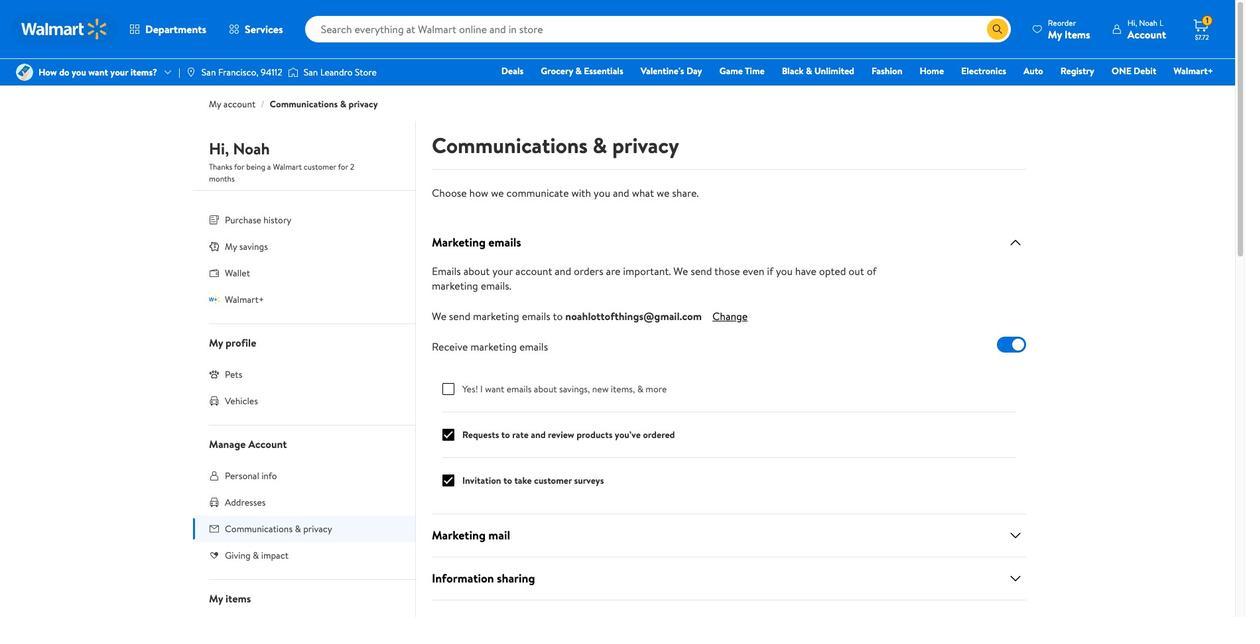 Task type: vqa. For each thing, say whether or not it's contained in the screenshot.
the right "for"
yes



Task type: locate. For each thing, give the bounding box(es) containing it.
account left /
[[223, 98, 256, 111]]

marketing left emails.
[[432, 279, 478, 293]]

items
[[226, 592, 251, 606]]

1 horizontal spatial your
[[492, 264, 513, 279]]

 image for how
[[16, 64, 33, 81]]

electronics
[[961, 64, 1006, 78]]

1 vertical spatial send
[[449, 309, 470, 324]]

reorder
[[1048, 17, 1076, 28]]

0 vertical spatial noah
[[1139, 17, 1158, 28]]

walmart+ link down my savings link
[[193, 287, 415, 313]]

 image
[[16, 64, 33, 81], [186, 67, 196, 78]]

2 vertical spatial communications
[[225, 523, 293, 536]]

noah left l
[[1139, 17, 1158, 28]]

2 horizontal spatial and
[[613, 186, 629, 200]]

0 vertical spatial customer
[[304, 161, 336, 172]]

more
[[646, 383, 667, 396]]

1 vertical spatial we
[[432, 309, 446, 324]]

account up debit
[[1128, 27, 1166, 41]]

noah for for
[[233, 137, 270, 160]]

0 horizontal spatial your
[[110, 66, 128, 79]]

my account link
[[209, 98, 256, 111]]

& up choose how we communicate with you and what we share.
[[593, 131, 607, 160]]

your inside emails about your account and orders are important. we send those even if you have opted out of marketing emails.
[[492, 264, 513, 279]]

account right emails.
[[516, 264, 552, 279]]

1 vertical spatial privacy
[[612, 131, 679, 160]]

2 for from the left
[[338, 161, 348, 172]]

ordered
[[643, 429, 675, 442]]

icon image inside "pets" link
[[209, 369, 220, 380]]

deals link
[[495, 64, 530, 78]]

for left 2
[[338, 161, 348, 172]]

noah
[[1139, 17, 1158, 28], [233, 137, 270, 160]]

0 vertical spatial marketing
[[432, 279, 478, 293]]

marketing up emails
[[432, 234, 486, 251]]

0 vertical spatial account
[[1128, 27, 1166, 41]]

0 horizontal spatial  image
[[16, 64, 33, 81]]

1 marketing from the top
[[432, 234, 486, 251]]

0 horizontal spatial we
[[432, 309, 446, 324]]

1 horizontal spatial send
[[691, 264, 712, 279]]

we right "how"
[[491, 186, 504, 200]]

marketing left mail
[[432, 527, 486, 544]]

0 horizontal spatial send
[[449, 309, 470, 324]]

0 vertical spatial you
[[72, 66, 86, 79]]

opted
[[819, 264, 846, 279]]

customer right take
[[534, 474, 572, 488]]

2 horizontal spatial you
[[776, 264, 793, 279]]

requests to rate and review products you've ordered
[[462, 429, 675, 442]]

walmart image
[[21, 19, 107, 40]]

1 horizontal spatial for
[[338, 161, 348, 172]]

communications & privacy
[[432, 131, 679, 160], [225, 523, 332, 536]]

marketing mail image
[[1008, 528, 1024, 544]]

game time
[[719, 64, 765, 78]]

valentine's day link
[[635, 64, 708, 78]]

leandro
[[320, 66, 353, 79]]

purchase history
[[225, 214, 291, 227]]

pets
[[225, 368, 242, 381]]

noah inside hi, noah l account
[[1139, 17, 1158, 28]]

we right important. at the top of the page
[[674, 264, 688, 279]]

san for san leandro store
[[304, 66, 318, 79]]

we right what
[[657, 186, 670, 200]]

my for my savings
[[225, 240, 237, 253]]

1 horizontal spatial account
[[516, 264, 552, 279]]

1 vertical spatial marketing
[[473, 309, 519, 324]]

marketing right receive
[[471, 339, 517, 354]]

1 horizontal spatial about
[[534, 383, 557, 396]]

items
[[1065, 27, 1090, 41]]

0 vertical spatial icon image
[[209, 241, 220, 252]]

send up receive
[[449, 309, 470, 324]]

your down marketing emails
[[492, 264, 513, 279]]

1 horizontal spatial privacy
[[349, 98, 378, 111]]

0 vertical spatial we
[[674, 264, 688, 279]]

0 vertical spatial your
[[110, 66, 128, 79]]

hi, noah thanks for being a walmart customer for 2 months
[[209, 137, 354, 184]]

send
[[691, 264, 712, 279], [449, 309, 470, 324]]

0 horizontal spatial customer
[[304, 161, 336, 172]]

fashion
[[872, 64, 902, 78]]

1 vertical spatial noah
[[233, 137, 270, 160]]

 image right |
[[186, 67, 196, 78]]

1 san from the left
[[202, 66, 216, 79]]

to for take
[[503, 474, 512, 488]]

send left those
[[691, 264, 712, 279]]

walmart+ link
[[1168, 64, 1219, 78], [193, 287, 415, 313]]

privacy up giving & impact link
[[303, 523, 332, 536]]

privacy up what
[[612, 131, 679, 160]]

Invitation to take customer surveys checkbox
[[442, 475, 454, 487]]

vehicles
[[225, 395, 258, 408]]

0 horizontal spatial san
[[202, 66, 216, 79]]

hi, noah link
[[209, 137, 270, 165]]

communications & privacy up choose how we communicate with you and what we share.
[[432, 131, 679, 160]]

1 horizontal spatial we
[[674, 264, 688, 279]]

1 vertical spatial icon image
[[209, 294, 220, 305]]

communications up giving & impact
[[225, 523, 293, 536]]

hi, left l
[[1128, 17, 1137, 28]]

you right the do
[[72, 66, 86, 79]]

icon image inside my savings link
[[209, 241, 220, 252]]

valentine's
[[641, 64, 684, 78]]

want right the do
[[88, 66, 108, 79]]

your
[[110, 66, 128, 79], [492, 264, 513, 279]]

icon image
[[209, 241, 220, 252], [209, 294, 220, 305], [209, 369, 220, 380]]

0 horizontal spatial about
[[463, 264, 490, 279]]

2 vertical spatial privacy
[[303, 523, 332, 536]]

being
[[246, 161, 265, 172]]

0 horizontal spatial we
[[491, 186, 504, 200]]

walmart+
[[1174, 64, 1213, 78], [225, 293, 264, 306]]

0 vertical spatial send
[[691, 264, 712, 279]]

profile
[[226, 336, 256, 350]]

giving & impact
[[225, 549, 289, 563]]

account
[[223, 98, 256, 111], [516, 264, 552, 279]]

to for rate
[[501, 429, 510, 442]]

how do you want your items?
[[38, 66, 157, 79]]

1 horizontal spatial  image
[[186, 67, 196, 78]]

account
[[1128, 27, 1166, 41], [248, 437, 287, 452]]

0 horizontal spatial for
[[234, 161, 244, 172]]

yes!
[[462, 383, 478, 396]]

we
[[491, 186, 504, 200], [657, 186, 670, 200]]

customer left 2
[[304, 161, 336, 172]]

san right |
[[202, 66, 216, 79]]

and left what
[[613, 186, 629, 200]]

communications & privacy up impact
[[225, 523, 332, 536]]

hi, inside hi, noah l account
[[1128, 17, 1137, 28]]

 image left how
[[16, 64, 33, 81]]

important.
[[623, 264, 671, 279]]

account inside emails about your account and orders are important. we send those even if you have opted out of marketing emails.
[[516, 264, 552, 279]]

2 vertical spatial and
[[531, 429, 546, 442]]

0 horizontal spatial privacy
[[303, 523, 332, 536]]

want
[[88, 66, 108, 79], [485, 383, 504, 396]]

account up "info"
[[248, 437, 287, 452]]

hi,
[[1128, 17, 1137, 28], [209, 137, 229, 160]]

purchase
[[225, 214, 261, 227]]

0 vertical spatial hi,
[[1128, 17, 1137, 28]]

noah for account
[[1139, 17, 1158, 28]]

Requests to rate and review products you've ordered checkbox
[[442, 429, 454, 441]]

grocery & essentials
[[541, 64, 623, 78]]

black & unlimited
[[782, 64, 854, 78]]

items?
[[130, 66, 157, 79]]

0 vertical spatial and
[[613, 186, 629, 200]]

1 vertical spatial hi,
[[209, 137, 229, 160]]

noah up being
[[233, 137, 270, 160]]

1 horizontal spatial we
[[657, 186, 670, 200]]

1 horizontal spatial you
[[594, 186, 610, 200]]

invitation
[[462, 474, 501, 488]]

hi, up thanks
[[209, 137, 229, 160]]

and left orders
[[555, 264, 571, 279]]

game
[[719, 64, 743, 78]]

1 vertical spatial walmart+ link
[[193, 287, 415, 313]]

0 horizontal spatial and
[[531, 429, 546, 442]]

my
[[1048, 27, 1062, 41], [209, 98, 221, 111], [225, 240, 237, 253], [209, 336, 223, 350], [209, 592, 223, 606]]

0 vertical spatial walmart+ link
[[1168, 64, 1219, 78]]

my account / communications & privacy
[[209, 98, 378, 111]]

1 horizontal spatial san
[[304, 66, 318, 79]]

walmart+ down wallet in the top of the page
[[225, 293, 264, 306]]

2 horizontal spatial privacy
[[612, 131, 679, 160]]

0 horizontal spatial communications & privacy
[[225, 523, 332, 536]]

your left the items?
[[110, 66, 128, 79]]

2 vertical spatial icon image
[[209, 369, 220, 380]]

1 vertical spatial walmart+
[[225, 293, 264, 306]]

store
[[355, 66, 377, 79]]

san
[[202, 66, 216, 79], [304, 66, 318, 79]]

hi, inside hi, noah thanks for being a walmart customer for 2 months
[[209, 137, 229, 160]]

0 vertical spatial communications & privacy
[[432, 131, 679, 160]]

3 icon image from the top
[[209, 369, 220, 380]]

1 vertical spatial and
[[555, 264, 571, 279]]

communications & privacy link up impact
[[193, 516, 415, 543]]

my for my account / communications & privacy
[[209, 98, 221, 111]]

noah inside hi, noah thanks for being a walmart customer for 2 months
[[233, 137, 270, 160]]

and right 'rate'
[[531, 429, 546, 442]]

emails up receive marketing emails
[[522, 309, 551, 324]]

icon image for my savings
[[209, 241, 220, 252]]

emails right i at left bottom
[[507, 383, 532, 396]]

0 vertical spatial privacy
[[349, 98, 378, 111]]

communications up the communicate
[[432, 131, 588, 160]]

black & unlimited link
[[776, 64, 860, 78]]

customer
[[304, 161, 336, 172], [534, 474, 572, 488]]

2 we from the left
[[657, 186, 670, 200]]

2 vertical spatial you
[[776, 264, 793, 279]]

0 vertical spatial walmart+
[[1174, 64, 1213, 78]]

for
[[234, 161, 244, 172], [338, 161, 348, 172]]

walmart+ link down $7.72
[[1168, 64, 1219, 78]]

we inside emails about your account and orders are important. we send those even if you have opted out of marketing emails.
[[674, 264, 688, 279]]

san for san francisco, 94112
[[202, 66, 216, 79]]

marketing
[[432, 279, 478, 293], [473, 309, 519, 324], [471, 339, 517, 354]]

you inside emails about your account and orders are important. we send those even if you have opted out of marketing emails.
[[776, 264, 793, 279]]

privacy
[[349, 98, 378, 111], [612, 131, 679, 160], [303, 523, 332, 536]]

icon image up my profile
[[209, 294, 220, 305]]

privacy down store
[[349, 98, 378, 111]]

& down san leandro store
[[340, 98, 346, 111]]

icon image left pets
[[209, 369, 220, 380]]

1 vertical spatial marketing
[[432, 527, 486, 544]]

0 horizontal spatial noah
[[233, 137, 270, 160]]

departments
[[145, 22, 206, 36]]

0 horizontal spatial walmart+ link
[[193, 287, 415, 313]]

Yes! I want emails about savings, new items, & more checkbox
[[442, 383, 454, 395]]

walmart+ down $7.72
[[1174, 64, 1213, 78]]

san left leandro
[[304, 66, 318, 79]]

1 horizontal spatial noah
[[1139, 17, 1158, 28]]

electronics link
[[955, 64, 1012, 78]]

you right if
[[776, 264, 793, 279]]

2 marketing from the top
[[432, 527, 486, 544]]

about left savings,
[[534, 383, 557, 396]]

& left more
[[637, 383, 643, 396]]

want right i at left bottom
[[485, 383, 504, 396]]

1 vertical spatial account
[[516, 264, 552, 279]]

0 horizontal spatial hi,
[[209, 137, 229, 160]]

0 vertical spatial about
[[463, 264, 490, 279]]

1 horizontal spatial and
[[555, 264, 571, 279]]

fashion link
[[866, 64, 908, 78]]

0 horizontal spatial account
[[248, 437, 287, 452]]

& right giving
[[253, 549, 259, 563]]

my savings
[[225, 240, 268, 253]]

you right with at the left top of page
[[594, 186, 610, 200]]

communications & privacy link down leandro
[[270, 98, 378, 111]]

icon image left my savings
[[209, 241, 220, 252]]

yes! i want emails about savings, new items, & more
[[462, 383, 667, 396]]

1 horizontal spatial want
[[485, 383, 504, 396]]

1 vertical spatial your
[[492, 264, 513, 279]]

0 horizontal spatial want
[[88, 66, 108, 79]]

addresses link
[[193, 490, 415, 516]]

1 $7.72
[[1195, 15, 1209, 42]]

 image
[[288, 66, 298, 79]]

1 vertical spatial communications
[[432, 131, 588, 160]]

0 horizontal spatial account
[[223, 98, 256, 111]]

we up receive
[[432, 309, 446, 324]]

do
[[59, 66, 69, 79]]

0 vertical spatial marketing
[[432, 234, 486, 251]]

about down marketing emails
[[463, 264, 490, 279]]

2 san from the left
[[304, 66, 318, 79]]

deals
[[501, 64, 524, 78]]

marketing for marketing emails
[[432, 234, 486, 251]]

marketing down emails.
[[473, 309, 519, 324]]

1 horizontal spatial communications & privacy
[[432, 131, 679, 160]]

1 vertical spatial account
[[248, 437, 287, 452]]

communications right /
[[270, 98, 338, 111]]

giving
[[225, 549, 251, 563]]

1 horizontal spatial customer
[[534, 474, 572, 488]]

2 icon image from the top
[[209, 294, 220, 305]]

items,
[[611, 383, 635, 396]]

communications
[[270, 98, 338, 111], [432, 131, 588, 160], [225, 523, 293, 536]]

1 icon image from the top
[[209, 241, 220, 252]]

2 vertical spatial to
[[503, 474, 512, 488]]

i
[[480, 383, 483, 396]]

communications & privacy link
[[270, 98, 378, 111], [193, 516, 415, 543]]

0 horizontal spatial you
[[72, 66, 86, 79]]

for left being
[[234, 161, 244, 172]]

 image for san
[[186, 67, 196, 78]]

and
[[613, 186, 629, 200], [555, 264, 571, 279], [531, 429, 546, 442]]

a
[[267, 161, 271, 172]]

1 for from the left
[[234, 161, 244, 172]]

1 vertical spatial to
[[501, 429, 510, 442]]

1 horizontal spatial hi,
[[1128, 17, 1137, 28]]



Task type: describe. For each thing, give the bounding box(es) containing it.
with
[[571, 186, 591, 200]]

Search search field
[[305, 16, 1011, 42]]

one debit link
[[1106, 64, 1162, 78]]

wallet link
[[193, 260, 415, 287]]

& right the grocery
[[575, 64, 582, 78]]

auto
[[1024, 64, 1043, 78]]

giving & impact link
[[193, 543, 415, 569]]

my for my items
[[209, 592, 223, 606]]

are
[[606, 264, 621, 279]]

receive marketing emails. requests to rate and review products you've ordered element
[[442, 429, 1016, 442]]

requests
[[462, 429, 499, 442]]

1 vertical spatial you
[[594, 186, 610, 200]]

history
[[264, 214, 291, 227]]

& right black
[[806, 64, 812, 78]]

san leandro store
[[304, 66, 377, 79]]

receive marketing emails. yes! i want emails about savings, new items, & more element
[[442, 383, 1016, 396]]

out
[[849, 264, 864, 279]]

vehicles link
[[193, 388, 415, 415]]

noahlottofthings@gmail.com
[[565, 309, 702, 324]]

marketing for marketing mail
[[432, 527, 486, 544]]

auto link
[[1018, 64, 1049, 78]]

|
[[178, 66, 180, 79]]

services button
[[218, 13, 294, 45]]

pets link
[[193, 362, 415, 388]]

hi, for thanks for being a walmart customer for 2 months
[[209, 137, 229, 160]]

94112
[[261, 66, 282, 79]]

0 vertical spatial communications & privacy link
[[270, 98, 378, 111]]

information sharing image
[[1008, 571, 1024, 587]]

& down the addresses link
[[295, 523, 301, 536]]

1 vertical spatial customer
[[534, 474, 572, 488]]

2 vertical spatial marketing
[[471, 339, 517, 354]]

hi, for account
[[1128, 17, 1137, 28]]

communicate
[[506, 186, 569, 200]]

grocery & essentials link
[[535, 64, 629, 78]]

send inside emails about your account and orders are important. we send those even if you have opted out of marketing emails.
[[691, 264, 712, 279]]

marketing mail
[[432, 527, 510, 544]]

new
[[592, 383, 609, 396]]

1 vertical spatial want
[[485, 383, 504, 396]]

1 horizontal spatial walmart+ link
[[1168, 64, 1219, 78]]

share.
[[672, 186, 699, 200]]

search icon image
[[992, 24, 1003, 34]]

2
[[350, 161, 354, 172]]

reorder my items
[[1048, 17, 1090, 41]]

savings
[[239, 240, 268, 253]]

game time link
[[714, 64, 771, 78]]

0 vertical spatial to
[[553, 309, 563, 324]]

1 vertical spatial about
[[534, 383, 557, 396]]

1 horizontal spatial account
[[1128, 27, 1166, 41]]

how
[[469, 186, 488, 200]]

time
[[745, 64, 765, 78]]

1 we from the left
[[491, 186, 504, 200]]

about inside emails about your account and orders are important. we send those even if you have opted out of marketing emails.
[[463, 264, 490, 279]]

change
[[712, 309, 748, 324]]

change link
[[702, 309, 748, 324]]

registry
[[1061, 64, 1094, 78]]

personal info
[[225, 470, 277, 483]]

sharing
[[497, 571, 535, 587]]

marketing inside emails about your account and orders are important. we send those even if you have opted out of marketing emails.
[[432, 279, 478, 293]]

savings,
[[559, 383, 590, 396]]

san francisco, 94112
[[202, 66, 282, 79]]

l
[[1160, 17, 1163, 28]]

receive
[[432, 339, 468, 354]]

those
[[715, 264, 740, 279]]

1 horizontal spatial walmart+
[[1174, 64, 1213, 78]]

my inside reorder my items
[[1048, 27, 1062, 41]]

choose
[[432, 186, 467, 200]]

information
[[432, 571, 494, 587]]

we send marketing emails to noahlottofthings@gmail.com
[[432, 309, 702, 324]]

mail
[[488, 527, 510, 544]]

services
[[245, 22, 283, 36]]

my for my profile
[[209, 336, 223, 350]]

marketing emails
[[432, 234, 521, 251]]

my profile
[[209, 336, 256, 350]]

purchase history link
[[193, 207, 415, 234]]

0 vertical spatial communications
[[270, 98, 338, 111]]

emails.
[[481, 279, 512, 293]]

emails up emails.
[[488, 234, 521, 251]]

1 vertical spatial communications & privacy link
[[193, 516, 415, 543]]

my items
[[209, 592, 251, 606]]

products
[[577, 429, 613, 442]]

day
[[687, 64, 702, 78]]

manage account
[[209, 437, 287, 452]]

0 horizontal spatial walmart+
[[225, 293, 264, 306]]

/
[[261, 98, 264, 111]]

take
[[514, 474, 532, 488]]

rate
[[512, 429, 529, 442]]

1 vertical spatial communications & privacy
[[225, 523, 332, 536]]

emails about your account and orders are important. we send those even if you have opted out of marketing emails.
[[432, 264, 877, 293]]

one
[[1112, 64, 1132, 78]]

francisco,
[[218, 66, 258, 79]]

emails down we send marketing emails to noahlottofthings@gmail.com
[[519, 339, 548, 354]]

hi, noah l account
[[1128, 17, 1166, 41]]

how
[[38, 66, 57, 79]]

and inside emails about your account and orders are important. we send those even if you have opted out of marketing emails.
[[555, 264, 571, 279]]

have
[[795, 264, 817, 279]]

icon image for walmart+
[[209, 294, 220, 305]]

marketing emails image
[[1008, 235, 1024, 251]]

manage
[[209, 437, 246, 452]]

information sharing
[[432, 571, 535, 587]]

surveys
[[574, 474, 604, 488]]

months
[[209, 173, 235, 184]]

if
[[767, 264, 773, 279]]

Walmart Site-Wide search field
[[305, 16, 1011, 42]]

even
[[743, 264, 765, 279]]

0 vertical spatial want
[[88, 66, 108, 79]]

review
[[548, 429, 574, 442]]

receive marketing emails
[[432, 339, 548, 354]]

invitation to take customer surveys
[[462, 474, 604, 488]]

orders
[[574, 264, 604, 279]]

customer inside hi, noah thanks for being a walmart customer for 2 months
[[304, 161, 336, 172]]

icon image for pets
[[209, 369, 220, 380]]

you've
[[615, 429, 641, 442]]

0 vertical spatial account
[[223, 98, 256, 111]]

receive marketing emails. invitation to take customer surveys element
[[442, 474, 1016, 488]]

info
[[261, 470, 277, 483]]

personal info link
[[193, 463, 415, 490]]

valentine's day
[[641, 64, 702, 78]]

black
[[782, 64, 804, 78]]



